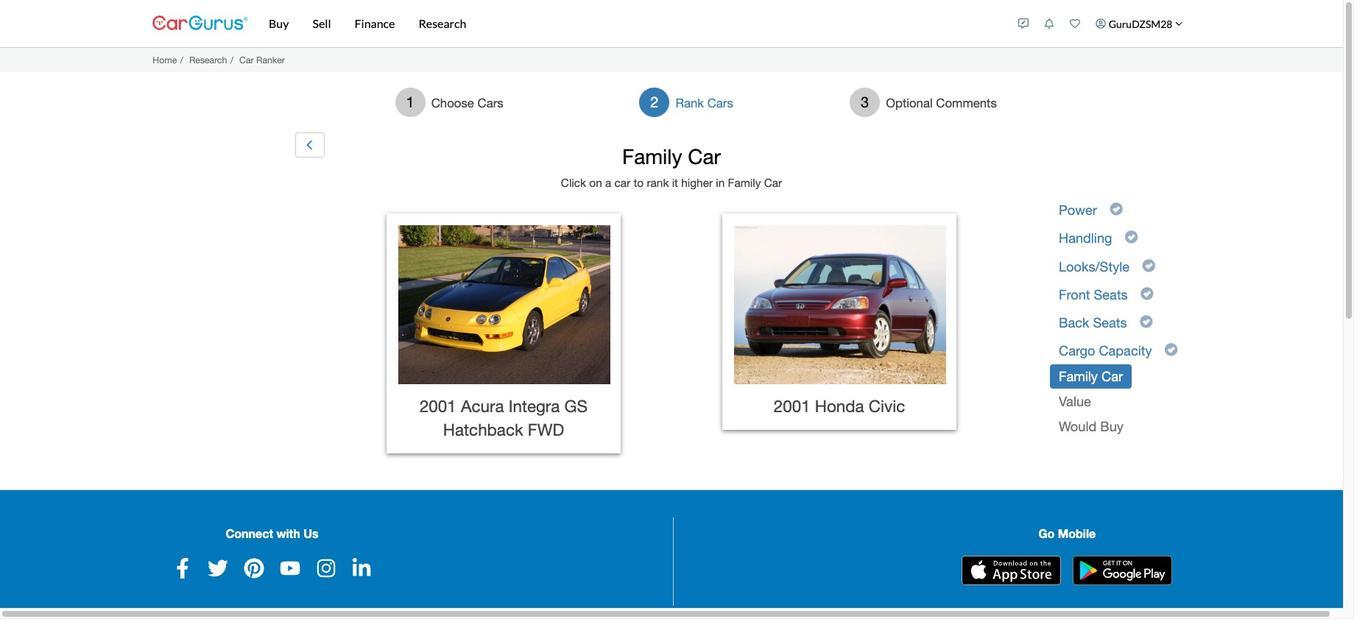 Task type: vqa. For each thing, say whether or not it's contained in the screenshot.
"Vs." associated with Firm offer
no



Task type: locate. For each thing, give the bounding box(es) containing it.
connect with us
[[226, 527, 319, 541]]

back seats link
[[1051, 311, 1136, 335]]

buy
[[269, 16, 289, 30], [1101, 419, 1124, 435]]

3
[[861, 93, 869, 110]]

1 2001 from the left
[[420, 397, 457, 416]]

acura
[[461, 397, 504, 416]]

/
[[180, 54, 183, 65], [231, 54, 234, 65]]

pinterest image
[[244, 558, 265, 579]]

0 vertical spatial buy
[[269, 16, 289, 30]]

family for family car click on a car to rank it higher in family car
[[623, 144, 683, 169]]

1 horizontal spatial /
[[231, 54, 234, 65]]

ok sign image
[[1110, 201, 1124, 217], [1125, 229, 1139, 245], [1140, 314, 1154, 330], [1165, 342, 1179, 358]]

seats for front seats
[[1094, 287, 1128, 303]]

1 vertical spatial buy
[[1101, 419, 1124, 435]]

chevron down image
[[1176, 20, 1183, 27]]

0 vertical spatial seats
[[1094, 287, 1128, 303]]

family up rank
[[623, 144, 683, 169]]

1 vertical spatial ok sign image
[[1141, 286, 1154, 302]]

choose cars
[[431, 96, 504, 110]]

ok sign image right power
[[1110, 201, 1124, 217]]

hatchback
[[443, 420, 523, 439]]

choose
[[431, 96, 474, 110]]

facebook image
[[172, 558, 193, 579]]

car
[[615, 176, 631, 189]]

research
[[419, 16, 467, 30], [189, 54, 227, 65]]

buy right would
[[1101, 419, 1124, 435]]

front seats link
[[1051, 283, 1137, 307]]

ok sign image right handling
[[1125, 229, 1139, 245]]

front
[[1059, 287, 1091, 303]]

2 vertical spatial family
[[1059, 369, 1098, 384]]

0 horizontal spatial buy
[[269, 16, 289, 30]]

0 horizontal spatial research
[[189, 54, 227, 65]]

add a car review image
[[1019, 18, 1029, 29]]

seats
[[1094, 287, 1128, 303], [1094, 315, 1128, 331]]

1 cars from the left
[[478, 96, 504, 110]]

family right in
[[728, 176, 761, 189]]

2001 left honda
[[774, 397, 811, 416]]

rank
[[676, 96, 704, 110]]

ok sign image for back seats
[[1140, 314, 1154, 330]]

2001 honda civic
[[774, 397, 906, 416]]

cars right choose at the top left
[[478, 96, 504, 110]]

menu bar containing buy
[[248, 0, 1011, 47]]

0 vertical spatial family
[[623, 144, 683, 169]]

2
[[651, 93, 659, 110]]

2 horizontal spatial family
[[1059, 369, 1098, 384]]

youtube image
[[280, 558, 301, 579]]

2001 inside 2001 acura integra gs hatchback fwd
[[420, 397, 457, 416]]

1 horizontal spatial research
[[419, 16, 467, 30]]

0 horizontal spatial /
[[180, 54, 183, 65]]

ranker
[[256, 54, 285, 65]]

ok sign image right capacity
[[1165, 342, 1179, 358]]

capacity
[[1099, 344, 1153, 359]]

higher
[[682, 176, 713, 189]]

1 vertical spatial research
[[189, 54, 227, 65]]

cargurus logo homepage link link
[[152, 3, 248, 45]]

1 horizontal spatial family
[[728, 176, 761, 189]]

ok sign image for cargo capacity
[[1165, 342, 1179, 358]]

ok sign image
[[1143, 257, 1156, 274], [1141, 286, 1154, 302]]

1 vertical spatial family
[[728, 176, 761, 189]]

family down cargo
[[1059, 369, 1098, 384]]

linkedin image
[[352, 558, 372, 579]]

0 horizontal spatial cars
[[478, 96, 504, 110]]

seats for back seats
[[1094, 315, 1128, 331]]

optional comments
[[886, 96, 997, 110]]

cars for 2
[[708, 96, 734, 110]]

1 horizontal spatial 2001
[[774, 397, 811, 416]]

research right the finance
[[419, 16, 467, 30]]

family
[[623, 144, 683, 169], [728, 176, 761, 189], [1059, 369, 1098, 384]]

car
[[239, 54, 254, 65], [688, 144, 721, 169], [764, 176, 782, 189], [1102, 369, 1123, 384]]

with
[[277, 527, 300, 541]]

ok sign image right front seats
[[1141, 286, 1154, 302]]

a
[[606, 176, 612, 189]]

ok sign image up capacity
[[1140, 314, 1154, 330]]

honda
[[815, 397, 865, 416]]

/ right home
[[180, 54, 183, 65]]

cars
[[478, 96, 504, 110], [708, 96, 734, 110]]

research down cargurus logo homepage link link
[[189, 54, 227, 65]]

back seats
[[1059, 315, 1128, 331]]

download on the app store image
[[962, 556, 1062, 586]]

family for family car
[[1059, 369, 1098, 384]]

1 horizontal spatial cars
[[708, 96, 734, 110]]

0 vertical spatial ok sign image
[[1143, 257, 1156, 274]]

/ right the "research" link
[[231, 54, 234, 65]]

value link
[[1051, 390, 1100, 414]]

cars right rank
[[708, 96, 734, 110]]

back
[[1059, 315, 1090, 331]]

user icon image
[[1096, 18, 1107, 29]]

menu bar
[[248, 0, 1011, 47]]

0 vertical spatial research
[[419, 16, 467, 30]]

civic
[[869, 397, 906, 416]]

1 vertical spatial seats
[[1094, 315, 1128, 331]]

rank
[[647, 176, 669, 189]]

seats down 'looks/style' at the right of the page
[[1094, 287, 1128, 303]]

home link
[[153, 54, 177, 65]]

seats up cargo capacity link
[[1094, 315, 1128, 331]]

ok sign image for power
[[1110, 201, 1124, 217]]

1 horizontal spatial buy
[[1101, 419, 1124, 435]]

rank cars
[[676, 96, 734, 110]]

car up higher at the top right of page
[[688, 144, 721, 169]]

family car
[[1059, 369, 1123, 384]]

ok sign image right 'looks/style' at the right of the page
[[1143, 257, 1156, 274]]

2001
[[420, 397, 457, 416], [774, 397, 811, 416]]

sell
[[313, 16, 331, 30]]

0 horizontal spatial 2001
[[420, 397, 457, 416]]

2 cars from the left
[[708, 96, 734, 110]]

0 horizontal spatial family
[[623, 144, 683, 169]]

2001 left acura
[[420, 397, 457, 416]]

family car link
[[1051, 364, 1132, 389]]

cargo capacity
[[1059, 344, 1153, 359]]

2 2001 from the left
[[774, 397, 811, 416]]

cargo capacity link
[[1051, 339, 1161, 363]]

buy up 'ranker'
[[269, 16, 289, 30]]



Task type: describe. For each thing, give the bounding box(es) containing it.
car down cargo capacity link
[[1102, 369, 1123, 384]]

buy inside would buy link
[[1101, 419, 1124, 435]]

ok sign image for looks/style
[[1143, 257, 1156, 274]]

research link
[[189, 54, 227, 65]]

research button
[[407, 0, 478, 47]]

go mobile
[[1039, 527, 1096, 541]]

home
[[153, 54, 177, 65]]

looks/style
[[1059, 259, 1130, 274]]

1
[[406, 93, 415, 110]]

power
[[1059, 203, 1098, 218]]

looks/style link
[[1051, 255, 1139, 279]]

would buy
[[1059, 419, 1124, 435]]

sell button
[[301, 0, 343, 47]]

to
[[634, 176, 644, 189]]

optional
[[886, 96, 933, 110]]

us
[[304, 527, 319, 541]]

click
[[561, 176, 586, 189]]

would buy link
[[1051, 415, 1133, 439]]

home / research / car ranker
[[153, 54, 285, 65]]

handling link
[[1051, 226, 1122, 251]]

twitter image
[[208, 558, 229, 579]]

2001 acura integra gs hatchback fwd
[[420, 397, 588, 439]]

gurudzsm28 button
[[1089, 3, 1191, 44]]

handling
[[1059, 231, 1113, 246]]

2001 for 2001 acura integra gs hatchback fwd
[[420, 397, 457, 416]]

connect
[[226, 527, 273, 541]]

1 / from the left
[[180, 54, 183, 65]]

cargurus logo homepage link image
[[152, 3, 248, 45]]

value
[[1059, 394, 1092, 410]]

go
[[1039, 527, 1055, 541]]

power link
[[1051, 198, 1106, 222]]

2 / from the left
[[231, 54, 234, 65]]

on
[[590, 176, 602, 189]]

finance button
[[343, 0, 407, 47]]

would
[[1059, 419, 1097, 435]]

open notifications image
[[1045, 18, 1055, 29]]

comments
[[937, 96, 997, 110]]

it
[[672, 176, 678, 189]]

car right in
[[764, 176, 782, 189]]

cars for 1
[[478, 96, 504, 110]]

integra
[[509, 397, 560, 416]]

family car click on a car to rank it higher in family car
[[561, 144, 782, 189]]

gs
[[565, 397, 588, 416]]

2001 for 2001 honda civic
[[774, 397, 811, 416]]

ok sign image for handling
[[1125, 229, 1139, 245]]

front seats
[[1059, 287, 1128, 303]]

get it on google play image
[[1074, 556, 1173, 586]]

research inside "dropdown button"
[[419, 16, 467, 30]]

fwd
[[528, 420, 564, 439]]

buy button
[[257, 0, 301, 47]]

saved cars image
[[1071, 18, 1081, 29]]

gurudzsm28
[[1109, 17, 1173, 30]]

in
[[716, 176, 725, 189]]

car left 'ranker'
[[239, 54, 254, 65]]

mobile
[[1058, 527, 1096, 541]]

finance
[[355, 16, 395, 30]]

cargo
[[1059, 344, 1096, 359]]

ok sign image for front seats
[[1141, 286, 1154, 302]]

gurudzsm28 menu
[[1011, 3, 1191, 44]]

buy inside buy dropdown button
[[269, 16, 289, 30]]

instagram image
[[316, 558, 336, 579]]



